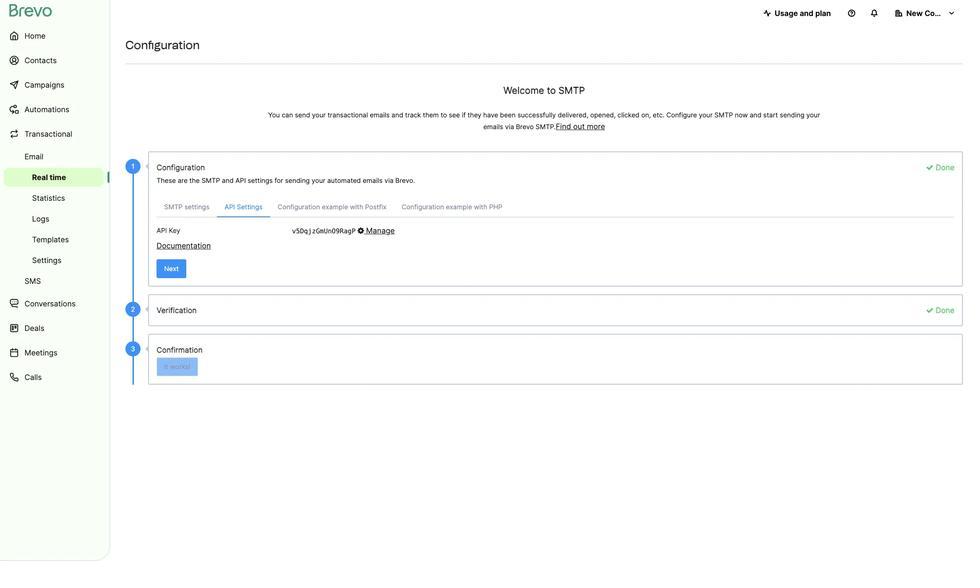 Task type: describe. For each thing, give the bounding box(es) containing it.
they
[[468, 111, 482, 119]]

example for postfix
[[322, 203, 348, 211]]

0 horizontal spatial sending
[[285, 176, 310, 184]]

contacts
[[25, 56, 57, 65]]

can
[[282, 111, 293, 119]]

api settings link
[[217, 198, 270, 217]]

real
[[32, 173, 48, 182]]

1 horizontal spatial settings
[[248, 176, 273, 184]]

cog image
[[358, 227, 364, 234]]

new
[[907, 8, 923, 18]]

and inside button
[[800, 8, 814, 18]]

brevo.
[[395, 176, 415, 184]]

settings link
[[4, 251, 104, 270]]

sms
[[25, 276, 41, 286]]

etc.
[[653, 111, 665, 119]]

find
[[556, 122, 571, 131]]

statistics link
[[4, 189, 104, 208]]

calls
[[25, 373, 42, 382]]

documentation
[[157, 241, 211, 250]]

settings inside the api settings 'link'
[[237, 203, 263, 211]]

the
[[190, 176, 200, 184]]

statistics
[[32, 193, 65, 203]]

and right "now"
[[750, 111, 762, 119]]

track
[[405, 111, 421, 119]]

them
[[423, 111, 439, 119]]

0 horizontal spatial via
[[385, 176, 394, 184]]

configuration example with postfix
[[278, 203, 387, 211]]

settings inside settings link
[[32, 256, 62, 265]]

templates link
[[4, 230, 104, 249]]

smtp right the
[[202, 176, 220, 184]]

check image for verification
[[926, 307, 934, 314]]

and left track
[[392, 111, 403, 119]]

out
[[573, 122, 585, 131]]

you can send your transactional emails and track them to see if they have been successfully delivered, opened, clicked on, etc. configure your smtp now and start sending your emails via brevo smtp.
[[268, 111, 820, 131]]

welcome to smtp
[[504, 85, 585, 96]]

on,
[[642, 111, 651, 119]]

clicked
[[618, 111, 640, 119]]

api for settings
[[225, 203, 235, 211]]

done for verification
[[934, 306, 955, 315]]

3
[[131, 345, 135, 353]]

meetings
[[25, 348, 58, 358]]

company
[[925, 8, 960, 18]]

postfix
[[365, 203, 387, 211]]

your right "start"
[[807, 111, 820, 119]]

via inside you can send your transactional emails and track them to see if they have been successfully delivered, opened, clicked on, etc. configure your smtp now and start sending your emails via brevo smtp.
[[505, 123, 514, 131]]

meetings link
[[4, 342, 104, 364]]

find out more
[[556, 122, 605, 131]]

automations
[[25, 105, 69, 114]]

0 vertical spatial emails
[[370, 111, 390, 119]]

2
[[131, 305, 135, 313]]

home link
[[4, 25, 104, 47]]

been
[[500, 111, 516, 119]]

smtp.
[[536, 123, 556, 131]]

2 vertical spatial emails
[[363, 176, 383, 184]]

logs link
[[4, 209, 104, 228]]

to inside you can send your transactional emails and track them to see if they have been successfully delivered, opened, clicked on, etc. configure your smtp now and start sending your emails via brevo smtp.
[[441, 111, 447, 119]]

email link
[[4, 147, 104, 166]]

it works!
[[164, 363, 191, 371]]

confirmation
[[157, 345, 203, 355]]

see
[[449, 111, 460, 119]]

delivered,
[[558, 111, 589, 119]]

opened,
[[590, 111, 616, 119]]

conversations link
[[4, 292, 104, 315]]

key
[[169, 226, 180, 234]]

it
[[164, 363, 168, 371]]

usage
[[775, 8, 798, 18]]

api key
[[157, 226, 180, 234]]

manage link
[[358, 226, 395, 235]]

php
[[489, 203, 503, 211]]

smtp up delivered,
[[559, 85, 585, 96]]

verification
[[157, 306, 197, 315]]

next button
[[157, 259, 186, 278]]

campaigns link
[[4, 74, 104, 96]]

manage
[[364, 226, 395, 235]]

usage and plan
[[775, 8, 831, 18]]

conversations
[[25, 299, 76, 309]]

0 vertical spatial api
[[236, 176, 246, 184]]

deals
[[25, 324, 44, 333]]

these are the smtp and api settings for sending your automated emails via brevo.
[[157, 176, 415, 184]]



Task type: vqa. For each thing, say whether or not it's contained in the screenshot.
THE CONFIGURATION in Configuration Example With Postfix LINK
no



Task type: locate. For each thing, give the bounding box(es) containing it.
smtp settings link
[[157, 198, 217, 217]]

home
[[25, 31, 46, 41]]

1 with from the left
[[350, 203, 363, 211]]

send
[[295, 111, 310, 119]]

tab panel
[[149, 198, 962, 252], [149, 225, 962, 252]]

real time
[[32, 173, 66, 182]]

1 vertical spatial sending
[[285, 176, 310, 184]]

settings left for
[[248, 176, 273, 184]]

configuration example with php link
[[394, 198, 510, 217]]

time
[[50, 173, 66, 182]]

tab list
[[157, 198, 955, 217]]

sending inside you can send your transactional emails and track them to see if they have been successfully delivered, opened, clicked on, etc. configure your smtp now and start sending your emails via brevo smtp.
[[780, 111, 805, 119]]

and left plan
[[800, 8, 814, 18]]

configure
[[667, 111, 697, 119]]

smtp up key
[[164, 203, 183, 211]]

plan
[[816, 8, 831, 18]]

your right configure
[[699, 111, 713, 119]]

done
[[934, 163, 955, 172], [934, 306, 955, 315]]

smtp left "now"
[[715, 111, 733, 119]]

api up api settings
[[236, 176, 246, 184]]

2 example from the left
[[446, 203, 472, 211]]

0 horizontal spatial api
[[157, 226, 167, 234]]

you
[[268, 111, 280, 119]]

with
[[350, 203, 363, 211], [474, 203, 487, 211]]

real time link
[[4, 168, 104, 187]]

1 check image from the top
[[926, 164, 934, 171]]

sending right "start"
[[780, 111, 805, 119]]

email
[[25, 152, 43, 161]]

with for postfix
[[350, 203, 363, 211]]

settings
[[248, 176, 273, 184], [185, 203, 210, 211]]

api for key
[[157, 226, 167, 234]]

1 vertical spatial to
[[441, 111, 447, 119]]

settings inside tab panel
[[185, 203, 210, 211]]

0 vertical spatial via
[[505, 123, 514, 131]]

documentation link
[[157, 241, 211, 250]]

settings down the
[[185, 203, 210, 211]]

successfully
[[518, 111, 556, 119]]

smtp
[[559, 85, 585, 96], [715, 111, 733, 119], [202, 176, 220, 184], [164, 203, 183, 211]]

and up api settings
[[222, 176, 234, 184]]

with for php
[[474, 203, 487, 211]]

tab list containing smtp settings
[[157, 198, 955, 217]]

2 check image from the top
[[926, 307, 934, 314]]

these
[[157, 176, 176, 184]]

2 vertical spatial api
[[157, 226, 167, 234]]

new company
[[907, 8, 960, 18]]

transactional
[[25, 129, 72, 139]]

1 vertical spatial settings
[[185, 203, 210, 211]]

0 vertical spatial check image
[[926, 164, 934, 171]]

transactional link
[[4, 123, 104, 145]]

it works! link
[[157, 358, 198, 376]]

start
[[764, 111, 778, 119]]

via
[[505, 123, 514, 131], [385, 176, 394, 184]]

smtp inside you can send your transactional emails and track them to see if they have been successfully delivered, opened, clicked on, etc. configure your smtp now and start sending your emails via brevo smtp.
[[715, 111, 733, 119]]

1 vertical spatial via
[[385, 176, 394, 184]]

sending right for
[[285, 176, 310, 184]]

0 vertical spatial to
[[547, 85, 556, 96]]

settings down templates
[[32, 256, 62, 265]]

via left brevo.
[[385, 176, 394, 184]]

1 vertical spatial emails
[[483, 123, 503, 131]]

works!
[[170, 363, 191, 371]]

1 horizontal spatial example
[[446, 203, 472, 211]]

smtp settings
[[164, 203, 210, 211]]

0 vertical spatial done
[[934, 163, 955, 172]]

1 horizontal spatial api
[[225, 203, 235, 211]]

to left see
[[441, 111, 447, 119]]

api settings
[[225, 203, 263, 211]]

with left postfix
[[350, 203, 363, 211]]

find out more button
[[556, 122, 605, 131]]

2 horizontal spatial api
[[236, 176, 246, 184]]

1 example from the left
[[322, 203, 348, 211]]

welcome
[[504, 85, 544, 96]]

0 horizontal spatial example
[[322, 203, 348, 211]]

check image for configuration
[[926, 164, 934, 171]]

2 with from the left
[[474, 203, 487, 211]]

v5dqjzgmuno9ragp
[[292, 227, 356, 235]]

example left php
[[446, 203, 472, 211]]

done for configuration
[[934, 163, 955, 172]]

1 horizontal spatial via
[[505, 123, 514, 131]]

2 done from the top
[[934, 306, 955, 315]]

check image
[[926, 164, 934, 171], [926, 307, 934, 314]]

1 horizontal spatial sending
[[780, 111, 805, 119]]

configuration example with php
[[402, 203, 503, 211]]

logs
[[32, 214, 49, 224]]

tab list inside tab panel
[[157, 198, 955, 217]]

campaigns
[[25, 80, 64, 90]]

2 tab panel from the top
[[149, 225, 962, 252]]

brevo
[[516, 123, 534, 131]]

settings down "these are the smtp and api settings for sending your automated emails via brevo."
[[237, 203, 263, 211]]

configuration
[[125, 38, 200, 52], [157, 163, 205, 172], [278, 203, 320, 211], [402, 203, 444, 211]]

have
[[483, 111, 498, 119]]

0 horizontal spatial settings
[[185, 203, 210, 211]]

1 vertical spatial settings
[[32, 256, 62, 265]]

settings
[[237, 203, 263, 211], [32, 256, 62, 265]]

emails
[[370, 111, 390, 119], [483, 123, 503, 131], [363, 176, 383, 184]]

your
[[312, 111, 326, 119], [699, 111, 713, 119], [807, 111, 820, 119], [312, 176, 326, 184]]

now
[[735, 111, 748, 119]]

templates
[[32, 235, 69, 244]]

more
[[587, 122, 605, 131]]

automated
[[327, 176, 361, 184]]

next
[[164, 265, 179, 273]]

api left key
[[157, 226, 167, 234]]

0 horizontal spatial with
[[350, 203, 363, 211]]

usage and plan button
[[756, 4, 839, 23]]

api inside 'link'
[[225, 203, 235, 211]]

1 horizontal spatial with
[[474, 203, 487, 211]]

your left automated
[[312, 176, 326, 184]]

emails up postfix
[[363, 176, 383, 184]]

via down been
[[505, 123, 514, 131]]

0 horizontal spatial settings
[[32, 256, 62, 265]]

0 horizontal spatial to
[[441, 111, 447, 119]]

configuration example with postfix link
[[270, 198, 394, 217]]

1 vertical spatial check image
[[926, 307, 934, 314]]

new company button
[[888, 4, 963, 23]]

1 horizontal spatial settings
[[237, 203, 263, 211]]

emails right transactional
[[370, 111, 390, 119]]

for
[[275, 176, 283, 184]]

and
[[800, 8, 814, 18], [392, 111, 403, 119], [750, 111, 762, 119], [222, 176, 234, 184]]

with left php
[[474, 203, 487, 211]]

1 done from the top
[[934, 163, 955, 172]]

sms link
[[4, 272, 104, 291]]

example up v5dqjzgmuno9ragp
[[322, 203, 348, 211]]

calls link
[[4, 366, 104, 389]]

example for php
[[446, 203, 472, 211]]

your right send on the top left of the page
[[312, 111, 326, 119]]

0 vertical spatial settings
[[248, 176, 273, 184]]

api right smtp settings
[[225, 203, 235, 211]]

1
[[131, 162, 135, 170]]

if
[[462, 111, 466, 119]]

contacts link
[[4, 49, 104, 72]]

are
[[178, 176, 188, 184]]

api
[[236, 176, 246, 184], [225, 203, 235, 211], [157, 226, 167, 234]]

1 tab panel from the top
[[149, 198, 962, 252]]

1 vertical spatial api
[[225, 203, 235, 211]]

0 vertical spatial settings
[[237, 203, 263, 211]]

emails down have
[[483, 123, 503, 131]]

to right welcome
[[547, 85, 556, 96]]

automations link
[[4, 98, 104, 121]]

transactional
[[328, 111, 368, 119]]

0 vertical spatial sending
[[780, 111, 805, 119]]

1 horizontal spatial to
[[547, 85, 556, 96]]

1 vertical spatial done
[[934, 306, 955, 315]]



